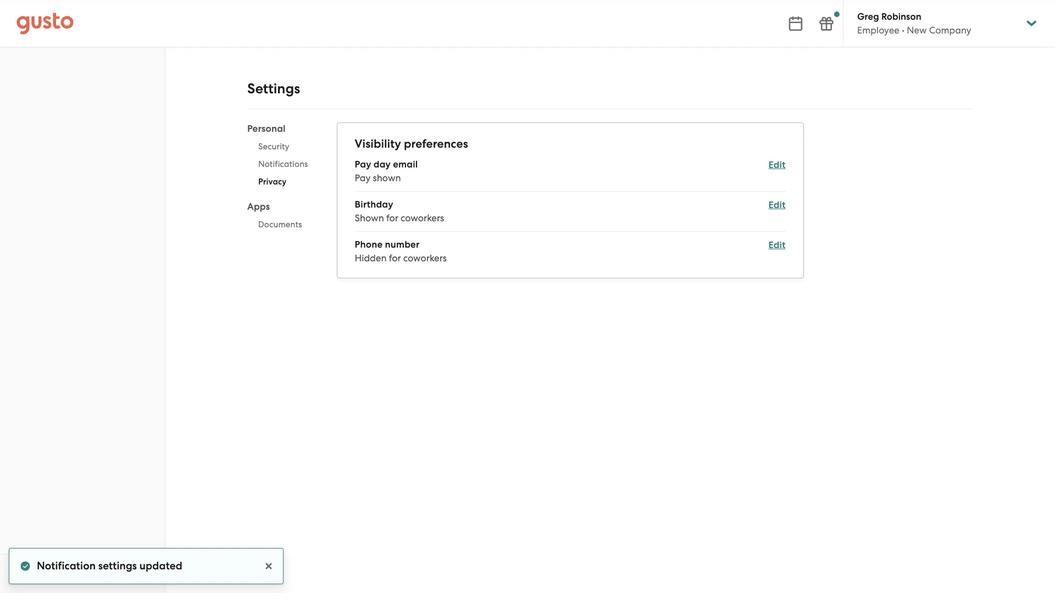 Task type: vqa. For each thing, say whether or not it's contained in the screenshot.
the Taxes & compliance dropdown button on the top left of the page
no



Task type: describe. For each thing, give the bounding box(es) containing it.
company
[[930, 25, 972, 36]]

cookies button
[[84, 568, 115, 581]]

notification settings updated alert
[[9, 549, 284, 585]]

gusto navigation element
[[0, 47, 164, 91]]

1 pay from the top
[[355, 159, 371, 170]]

1 vertical spatial privacy
[[44, 570, 72, 580]]

updated
[[140, 560, 182, 573]]

coworkers inside birthday shown for coworkers
[[401, 213, 444, 224]]

birthday element
[[355, 199, 786, 232]]

shown
[[355, 213, 384, 224]]

documents
[[258, 220, 302, 230]]

shown
[[373, 173, 401, 184]]

0 horizontal spatial privacy link
[[44, 570, 72, 580]]

1 , from the left
[[39, 570, 42, 580]]

&
[[76, 570, 82, 580]]

edit for birthday
[[769, 200, 786, 211]]

greg robinson employee • new company
[[858, 11, 972, 36]]

edit for pay day email
[[769, 159, 786, 171]]

documents link
[[247, 216, 319, 234]]

security link
[[247, 138, 319, 156]]

visibility preferences group
[[355, 136, 786, 265]]

phone
[[355, 239, 383, 251]]

pay day email element
[[355, 158, 786, 192]]

2 pay from the top
[[355, 173, 371, 184]]

phone number element
[[355, 239, 786, 265]]

edit link for birthday
[[769, 200, 786, 211]]

edit link for phone number
[[769, 240, 786, 251]]

list containing pay day email
[[355, 158, 786, 265]]

for inside the phone number hidden for coworkers
[[389, 253, 401, 264]]

phone number hidden for coworkers
[[355, 239, 447, 264]]

edit link for pay day email
[[769, 159, 786, 171]]

notifications
[[258, 159, 308, 169]]

email
[[393, 159, 418, 170]]

pay day email pay shown
[[355, 159, 418, 184]]

1 horizontal spatial privacy link
[[247, 173, 319, 191]]

visibility preferences
[[355, 137, 468, 151]]



Task type: locate. For each thing, give the bounding box(es) containing it.
3 edit link from the top
[[769, 240, 786, 251]]

terms link
[[16, 570, 39, 580]]

1 edit link from the top
[[769, 159, 786, 171]]

visibility
[[355, 137, 401, 151]]

notification
[[37, 560, 96, 573]]

settings
[[98, 560, 137, 573]]

list
[[355, 158, 786, 265]]

2 vertical spatial edit link
[[769, 240, 786, 251]]

1 vertical spatial edit
[[769, 200, 786, 211]]

,
[[39, 570, 42, 580], [72, 570, 74, 580]]

day
[[374, 159, 391, 170]]

group containing personal
[[247, 123, 319, 237]]

notification settings updated
[[37, 560, 182, 573]]

employee
[[858, 25, 900, 36]]

edit link inside birthday element
[[769, 200, 786, 211]]

1 vertical spatial edit link
[[769, 200, 786, 211]]

edit for phone number
[[769, 240, 786, 251]]

apps
[[247, 201, 270, 213]]

pay
[[355, 159, 371, 170], [355, 173, 371, 184]]

0 vertical spatial coworkers
[[401, 213, 444, 224]]

•
[[902, 25, 905, 36]]

1 horizontal spatial privacy
[[258, 177, 287, 187]]

new
[[907, 25, 927, 36]]

privacy link down notifications
[[247, 173, 319, 191]]

privacy inside group
[[258, 177, 287, 187]]

privacy left &
[[44, 570, 72, 580]]

coworkers down number
[[403, 253, 447, 264]]

edit inside phone number element
[[769, 240, 786, 251]]

2 vertical spatial edit
[[769, 240, 786, 251]]

pay left day
[[355, 159, 371, 170]]

0 vertical spatial edit
[[769, 159, 786, 171]]

1 vertical spatial pay
[[355, 173, 371, 184]]

number
[[385, 239, 420, 251]]

terms , privacy , & cookies
[[16, 570, 115, 580]]

edit link
[[769, 159, 786, 171], [769, 200, 786, 211], [769, 240, 786, 251]]

for down birthday
[[387, 213, 399, 224]]

2 edit from the top
[[769, 200, 786, 211]]

group
[[247, 123, 319, 237]]

birthday
[[355, 199, 394, 211]]

edit link inside pay day email element
[[769, 159, 786, 171]]

coworkers up number
[[401, 213, 444, 224]]

0 horizontal spatial privacy
[[44, 570, 72, 580]]

edit inside pay day email element
[[769, 159, 786, 171]]

edit
[[769, 159, 786, 171], [769, 200, 786, 211], [769, 240, 786, 251]]

home image
[[16, 12, 74, 34]]

0 vertical spatial edit link
[[769, 159, 786, 171]]

1 edit from the top
[[769, 159, 786, 171]]

1 vertical spatial privacy link
[[44, 570, 72, 580]]

terms
[[16, 570, 39, 580]]

personal
[[247, 123, 286, 135]]

1 horizontal spatial ,
[[72, 570, 74, 580]]

privacy
[[258, 177, 287, 187], [44, 570, 72, 580]]

0 vertical spatial privacy
[[258, 177, 287, 187]]

for
[[387, 213, 399, 224], [389, 253, 401, 264]]

greg
[[858, 11, 880, 23]]

2 edit link from the top
[[769, 200, 786, 211]]

privacy link left &
[[44, 570, 72, 580]]

1 vertical spatial coworkers
[[403, 253, 447, 264]]

0 vertical spatial for
[[387, 213, 399, 224]]

privacy link
[[247, 173, 319, 191], [44, 570, 72, 580]]

cookies
[[84, 570, 115, 580]]

1 vertical spatial for
[[389, 253, 401, 264]]

2 , from the left
[[72, 570, 74, 580]]

notifications link
[[247, 156, 319, 173]]

for down number
[[389, 253, 401, 264]]

hidden
[[355, 253, 387, 264]]

coworkers
[[401, 213, 444, 224], [403, 253, 447, 264]]

preferences
[[404, 137, 468, 151]]

0 vertical spatial pay
[[355, 159, 371, 170]]

security
[[258, 142, 290, 152]]

robinson
[[882, 11, 922, 23]]

for inside birthday shown for coworkers
[[387, 213, 399, 224]]

edit inside birthday element
[[769, 200, 786, 211]]

0 vertical spatial privacy link
[[247, 173, 319, 191]]

0 horizontal spatial ,
[[39, 570, 42, 580]]

privacy down notifications
[[258, 177, 287, 187]]

coworkers inside the phone number hidden for coworkers
[[403, 253, 447, 264]]

birthday shown for coworkers
[[355, 199, 444, 224]]

edit link inside phone number element
[[769, 240, 786, 251]]

settings
[[247, 80, 300, 97]]

pay left shown
[[355, 173, 371, 184]]

3 edit from the top
[[769, 240, 786, 251]]



